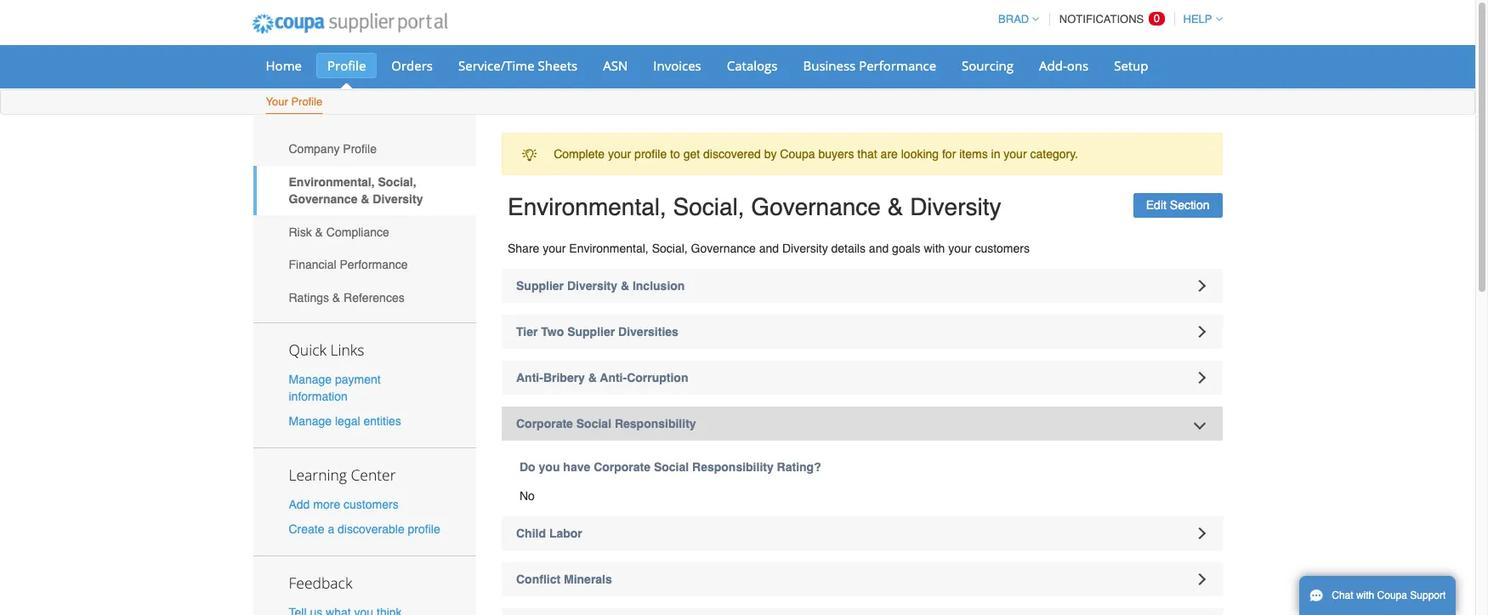 Task type: describe. For each thing, give the bounding box(es) containing it.
setup link
[[1104, 53, 1160, 78]]

share your environmental, social, governance and diversity details and goals with your customers
[[508, 242, 1030, 255]]

to
[[671, 147, 681, 161]]

0 vertical spatial social,
[[378, 175, 417, 189]]

sourcing link
[[951, 53, 1025, 78]]

your profile
[[266, 95, 323, 108]]

by
[[765, 147, 777, 161]]

discoverable
[[338, 523, 405, 536]]

performance for financial performance
[[340, 258, 408, 272]]

orders
[[392, 57, 433, 74]]

orders link
[[381, 53, 444, 78]]

buyers
[[819, 147, 855, 161]]

with inside button
[[1357, 590, 1375, 602]]

labor
[[550, 527, 583, 540]]

a
[[328, 523, 335, 536]]

add-
[[1040, 57, 1068, 74]]

navigation containing notifications 0
[[991, 3, 1223, 36]]

1 horizontal spatial environmental, social, governance & diversity
[[508, 193, 1002, 221]]

diversity down for
[[910, 193, 1002, 221]]

ons
[[1068, 57, 1089, 74]]

feedback
[[289, 573, 353, 593]]

0 horizontal spatial profile
[[408, 523, 440, 536]]

sourcing
[[962, 57, 1014, 74]]

coupa inside button
[[1378, 590, 1408, 602]]

discovered
[[704, 147, 761, 161]]

manage for manage payment information
[[289, 372, 332, 386]]

bribery
[[544, 371, 585, 385]]

profile for your profile
[[291, 95, 323, 108]]

company profile link
[[253, 133, 476, 166]]

1 horizontal spatial social
[[654, 460, 689, 474]]

0 vertical spatial environmental,
[[289, 175, 375, 189]]

tier two supplier diversities
[[516, 325, 679, 339]]

1 anti- from the left
[[516, 371, 544, 385]]

diversity up risk & compliance "link"
[[373, 192, 423, 206]]

profile inside "complete your profile to get discovered by coupa buyers that are looking for items in your category." alert
[[635, 147, 667, 161]]

in
[[992, 147, 1001, 161]]

ratings & references
[[289, 291, 405, 305]]

entities
[[364, 414, 401, 428]]

service/time sheets
[[459, 57, 578, 74]]

service/time
[[459, 57, 535, 74]]

your right goals
[[949, 242, 972, 255]]

1 vertical spatial responsibility
[[693, 460, 774, 474]]

business performance link
[[793, 53, 948, 78]]

ratings
[[289, 291, 329, 305]]

your
[[266, 95, 288, 108]]

profile link
[[317, 53, 377, 78]]

1 vertical spatial environmental,
[[508, 193, 667, 221]]

invoices link
[[643, 53, 713, 78]]

conflict
[[516, 573, 561, 586]]

diversity inside dropdown button
[[567, 279, 618, 293]]

company
[[289, 142, 340, 156]]

complete your profile to get discovered by coupa buyers that are looking for items in your category. alert
[[502, 133, 1223, 176]]

edit
[[1147, 198, 1167, 212]]

supplier diversity & inclusion heading
[[502, 269, 1223, 303]]

add-ons link
[[1029, 53, 1100, 78]]

create a discoverable profile link
[[289, 523, 440, 536]]

for
[[943, 147, 957, 161]]

help
[[1184, 13, 1213, 26]]

brad link
[[991, 13, 1040, 26]]

have
[[564, 460, 591, 474]]

corporate inside dropdown button
[[516, 417, 573, 431]]

child labor heading
[[502, 516, 1223, 550]]

tier two supplier diversities heading
[[502, 315, 1223, 349]]

& left inclusion
[[621, 279, 630, 293]]

quick
[[289, 339, 327, 360]]

tier two supplier diversities button
[[502, 315, 1223, 349]]

your profile link
[[265, 92, 324, 114]]

2 vertical spatial environmental,
[[570, 242, 649, 255]]

anti-bribery & anti-corruption button
[[502, 361, 1223, 395]]

support
[[1411, 590, 1447, 602]]

1 horizontal spatial supplier
[[568, 325, 615, 339]]

references
[[344, 291, 405, 305]]

your right complete on the top left
[[608, 147, 631, 161]]

conflict minerals button
[[502, 562, 1223, 596]]

child
[[516, 527, 546, 540]]

profile inside "link"
[[328, 57, 366, 74]]

sheets
[[538, 57, 578, 74]]

notifications
[[1060, 13, 1145, 26]]

child labor button
[[502, 516, 1223, 550]]

& right bribery
[[589, 371, 597, 385]]

coupa supplier portal image
[[240, 3, 460, 45]]

& inside "link"
[[315, 225, 323, 239]]

edit section link
[[1134, 193, 1223, 218]]

add more customers
[[289, 498, 399, 511]]

rating?
[[777, 460, 822, 474]]

financial performance link
[[253, 248, 476, 281]]

you
[[539, 460, 560, 474]]

two
[[541, 325, 564, 339]]

0 horizontal spatial supplier
[[516, 279, 564, 293]]

0 horizontal spatial environmental, social, governance & diversity
[[289, 175, 423, 206]]

home
[[266, 57, 302, 74]]

do you have corporate social responsibility rating?
[[520, 460, 822, 474]]

corruption
[[627, 371, 689, 385]]

child labor
[[516, 527, 583, 540]]

share
[[508, 242, 540, 255]]

anti-bribery & anti-corruption heading
[[502, 361, 1223, 395]]

business performance
[[804, 57, 937, 74]]

goals
[[893, 242, 921, 255]]

add-ons
[[1040, 57, 1089, 74]]

manage legal entities
[[289, 414, 401, 428]]

1 and from the left
[[760, 242, 779, 255]]

minerals
[[564, 573, 612, 586]]

risk
[[289, 225, 312, 239]]

& up goals
[[888, 193, 904, 221]]

diversity left details
[[783, 242, 828, 255]]

& up risk & compliance "link"
[[361, 192, 370, 206]]



Task type: locate. For each thing, give the bounding box(es) containing it.
responsibility inside dropdown button
[[615, 417, 696, 431]]

environmental, social, governance & diversity link
[[253, 166, 476, 216]]

no
[[520, 489, 535, 503]]

do
[[520, 460, 536, 474]]

with right goals
[[924, 242, 946, 255]]

0 horizontal spatial customers
[[344, 498, 399, 511]]

manage down information
[[289, 414, 332, 428]]

information
[[289, 389, 348, 403]]

1 vertical spatial corporate
[[594, 460, 651, 474]]

tier
[[516, 325, 538, 339]]

help link
[[1176, 13, 1223, 26]]

profile right the your
[[291, 95, 323, 108]]

asn link
[[592, 53, 639, 78]]

add more customers link
[[289, 498, 399, 511]]

manage payment information
[[289, 372, 381, 403]]

environmental, down company profile at top left
[[289, 175, 375, 189]]

with
[[924, 242, 946, 255], [1357, 590, 1375, 602]]

coupa right by
[[780, 147, 816, 161]]

2 manage from the top
[[289, 414, 332, 428]]

links
[[331, 339, 364, 360]]

risk & compliance
[[289, 225, 389, 239]]

supplier diversity & inclusion
[[516, 279, 685, 293]]

manage for manage legal entities
[[289, 414, 332, 428]]

2 anti- from the left
[[600, 371, 627, 385]]

profile right discoverable
[[408, 523, 440, 536]]

conflict minerals
[[516, 573, 612, 586]]

0 vertical spatial with
[[924, 242, 946, 255]]

legal
[[335, 414, 360, 428]]

quick links
[[289, 339, 364, 360]]

your right in
[[1004, 147, 1027, 161]]

1 vertical spatial performance
[[340, 258, 408, 272]]

social, down get
[[673, 193, 745, 221]]

conflict minerals heading
[[502, 562, 1223, 596]]

1 vertical spatial profile
[[408, 523, 440, 536]]

0 vertical spatial social
[[577, 417, 612, 431]]

compliance
[[327, 225, 389, 239]]

supplier down share
[[516, 279, 564, 293]]

chat
[[1333, 590, 1354, 602]]

0 vertical spatial profile
[[635, 147, 667, 161]]

social down corporate social responsibility on the bottom left
[[654, 460, 689, 474]]

coupa
[[780, 147, 816, 161], [1378, 590, 1408, 602]]

manage payment information link
[[289, 372, 381, 403]]

manage inside manage payment information
[[289, 372, 332, 386]]

0 vertical spatial customers
[[975, 242, 1030, 255]]

0 vertical spatial corporate
[[516, 417, 573, 431]]

social, up inclusion
[[652, 242, 688, 255]]

anti- down tier
[[516, 371, 544, 385]]

1 manage from the top
[[289, 372, 332, 386]]

0 vertical spatial supplier
[[516, 279, 564, 293]]

environmental, social, governance & diversity up share your environmental, social, governance and diversity details and goals with your customers
[[508, 193, 1002, 221]]

your right share
[[543, 242, 566, 255]]

1 vertical spatial customers
[[344, 498, 399, 511]]

1 horizontal spatial and
[[869, 242, 889, 255]]

0 horizontal spatial with
[[924, 242, 946, 255]]

learning center
[[289, 464, 396, 485]]

0 vertical spatial profile
[[328, 57, 366, 74]]

2 vertical spatial social,
[[652, 242, 688, 255]]

& right ratings
[[333, 291, 341, 305]]

more
[[313, 498, 341, 511]]

diversities
[[619, 325, 679, 339]]

category.
[[1031, 147, 1079, 161]]

performance for business performance
[[859, 57, 937, 74]]

&
[[361, 192, 370, 206], [888, 193, 904, 221], [315, 225, 323, 239], [621, 279, 630, 293], [333, 291, 341, 305], [589, 371, 597, 385]]

corporate social responsibility heading
[[502, 407, 1223, 441]]

1 vertical spatial supplier
[[568, 325, 615, 339]]

home link
[[255, 53, 313, 78]]

environmental, down complete on the top left
[[508, 193, 667, 221]]

profile
[[635, 147, 667, 161], [408, 523, 440, 536]]

business
[[804, 57, 856, 74]]

1 horizontal spatial customers
[[975, 242, 1030, 255]]

corporate social responsibility
[[516, 417, 696, 431]]

0 vertical spatial coupa
[[780, 147, 816, 161]]

navigation
[[991, 3, 1223, 36]]

profile down the coupa supplier portal image
[[328, 57, 366, 74]]

0 vertical spatial responsibility
[[615, 417, 696, 431]]

manage legal entities link
[[289, 414, 401, 428]]

catalogs
[[727, 57, 778, 74]]

items
[[960, 147, 988, 161]]

1 horizontal spatial corporate
[[594, 460, 651, 474]]

details
[[832, 242, 866, 255]]

anti-
[[516, 371, 544, 385], [600, 371, 627, 385]]

environmental, up supplier diversity & inclusion
[[570, 242, 649, 255]]

invoices
[[654, 57, 702, 74]]

1 vertical spatial profile
[[291, 95, 323, 108]]

your
[[608, 147, 631, 161], [1004, 147, 1027, 161], [543, 242, 566, 255], [949, 242, 972, 255]]

section
[[1171, 198, 1210, 212]]

performance up references
[[340, 258, 408, 272]]

corporate up you
[[516, 417, 573, 431]]

0 horizontal spatial social
[[577, 417, 612, 431]]

catalogs link
[[716, 53, 789, 78]]

profile left to
[[635, 147, 667, 161]]

1 vertical spatial with
[[1357, 590, 1375, 602]]

social up the have
[[577, 417, 612, 431]]

0 horizontal spatial corporate
[[516, 417, 573, 431]]

1 vertical spatial social,
[[673, 193, 745, 221]]

supplier
[[516, 279, 564, 293], [568, 325, 615, 339]]

service/time sheets link
[[448, 53, 589, 78]]

1 horizontal spatial with
[[1357, 590, 1375, 602]]

and
[[760, 242, 779, 255], [869, 242, 889, 255]]

0
[[1154, 12, 1161, 25]]

asn
[[603, 57, 628, 74]]

1 vertical spatial social
[[654, 460, 689, 474]]

& right risk at top
[[315, 225, 323, 239]]

coupa inside alert
[[780, 147, 816, 161]]

brad
[[999, 13, 1030, 26]]

ratings & references link
[[253, 281, 476, 314]]

diversity up tier two supplier diversities
[[567, 279, 618, 293]]

0 horizontal spatial and
[[760, 242, 779, 255]]

2 vertical spatial profile
[[343, 142, 377, 156]]

responsibility left rating?
[[693, 460, 774, 474]]

0 horizontal spatial coupa
[[780, 147, 816, 161]]

performance right business
[[859, 57, 937, 74]]

edit section
[[1147, 198, 1210, 212]]

0 horizontal spatial performance
[[340, 258, 408, 272]]

manage up information
[[289, 372, 332, 386]]

social inside corporate social responsibility dropdown button
[[577, 417, 612, 431]]

and left details
[[760, 242, 779, 255]]

1 horizontal spatial coupa
[[1378, 590, 1408, 602]]

create a discoverable profile
[[289, 523, 440, 536]]

and left goals
[[869, 242, 889, 255]]

with right the chat
[[1357, 590, 1375, 602]]

heading
[[502, 608, 1223, 615]]

responsibility up do you have corporate social responsibility rating?
[[615, 417, 696, 431]]

customers
[[975, 242, 1030, 255], [344, 498, 399, 511]]

0 horizontal spatial anti-
[[516, 371, 544, 385]]

setup
[[1115, 57, 1149, 74]]

center
[[351, 464, 396, 485]]

0 vertical spatial manage
[[289, 372, 332, 386]]

are
[[881, 147, 898, 161]]

social, down company profile link
[[378, 175, 417, 189]]

1 horizontal spatial anti-
[[600, 371, 627, 385]]

complete your profile to get discovered by coupa buyers that are looking for items in your category.
[[554, 147, 1079, 161]]

1 horizontal spatial performance
[[859, 57, 937, 74]]

anti-bribery & anti-corruption
[[516, 371, 689, 385]]

that
[[858, 147, 878, 161]]

learning
[[289, 464, 347, 485]]

profile
[[328, 57, 366, 74], [291, 95, 323, 108], [343, 142, 377, 156]]

social
[[577, 417, 612, 431], [654, 460, 689, 474]]

1 horizontal spatial profile
[[635, 147, 667, 161]]

coupa left support
[[1378, 590, 1408, 602]]

profile for company profile
[[343, 142, 377, 156]]

1 vertical spatial coupa
[[1378, 590, 1408, 602]]

complete
[[554, 147, 605, 161]]

1 vertical spatial manage
[[289, 414, 332, 428]]

manage
[[289, 372, 332, 386], [289, 414, 332, 428]]

financial
[[289, 258, 337, 272]]

supplier right two
[[568, 325, 615, 339]]

environmental, social, governance & diversity up compliance
[[289, 175, 423, 206]]

inclusion
[[633, 279, 685, 293]]

profile up environmental, social, governance & diversity link
[[343, 142, 377, 156]]

anti- up corporate social responsibility on the bottom left
[[600, 371, 627, 385]]

2 and from the left
[[869, 242, 889, 255]]

notifications 0
[[1060, 12, 1161, 26]]

financial performance
[[289, 258, 408, 272]]

supplier diversity & inclusion button
[[502, 269, 1223, 303]]

corporate right the have
[[594, 460, 651, 474]]

0 vertical spatial performance
[[859, 57, 937, 74]]



Task type: vqa. For each thing, say whether or not it's contained in the screenshot.
Link
no



